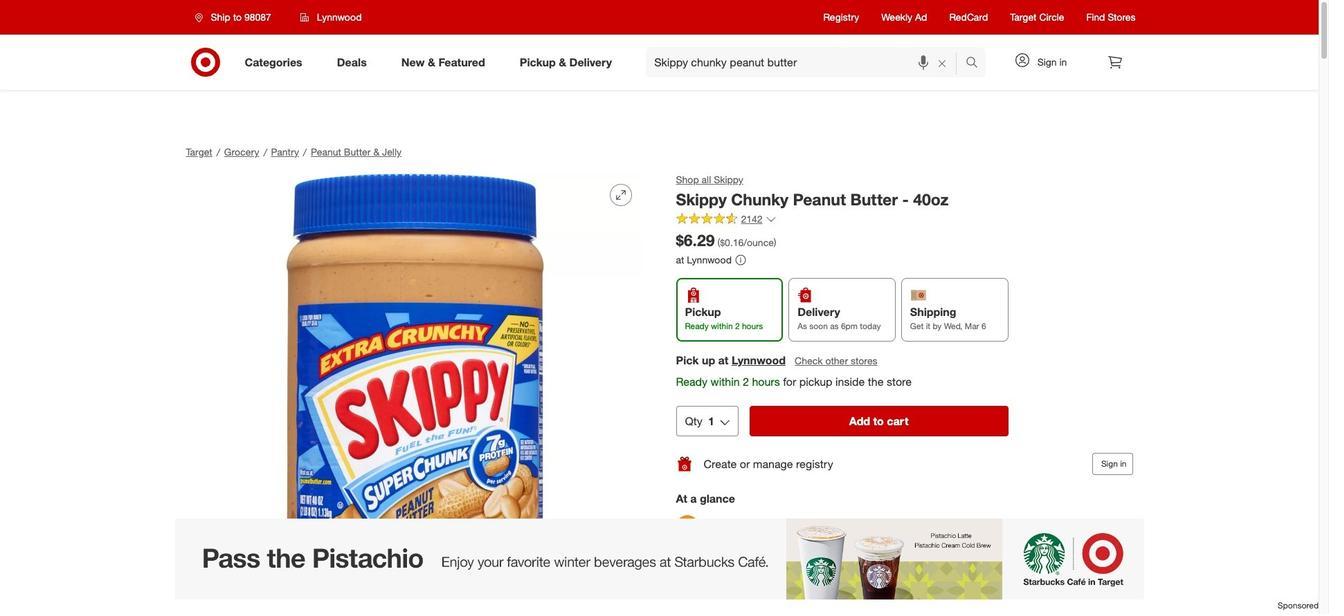 Task type: describe. For each thing, give the bounding box(es) containing it.
What can we help you find? suggestions appear below search field
[[646, 47, 969, 78]]



Task type: locate. For each thing, give the bounding box(es) containing it.
skippy chunky peanut butter - 40oz, 1 of 16 image
[[186, 173, 643, 615]]

advertisement element
[[0, 519, 1319, 600]]



Task type: vqa. For each thing, say whether or not it's contained in the screenshot.
what can we help you find? suggestions appear below SEARCH FIELD
yes



